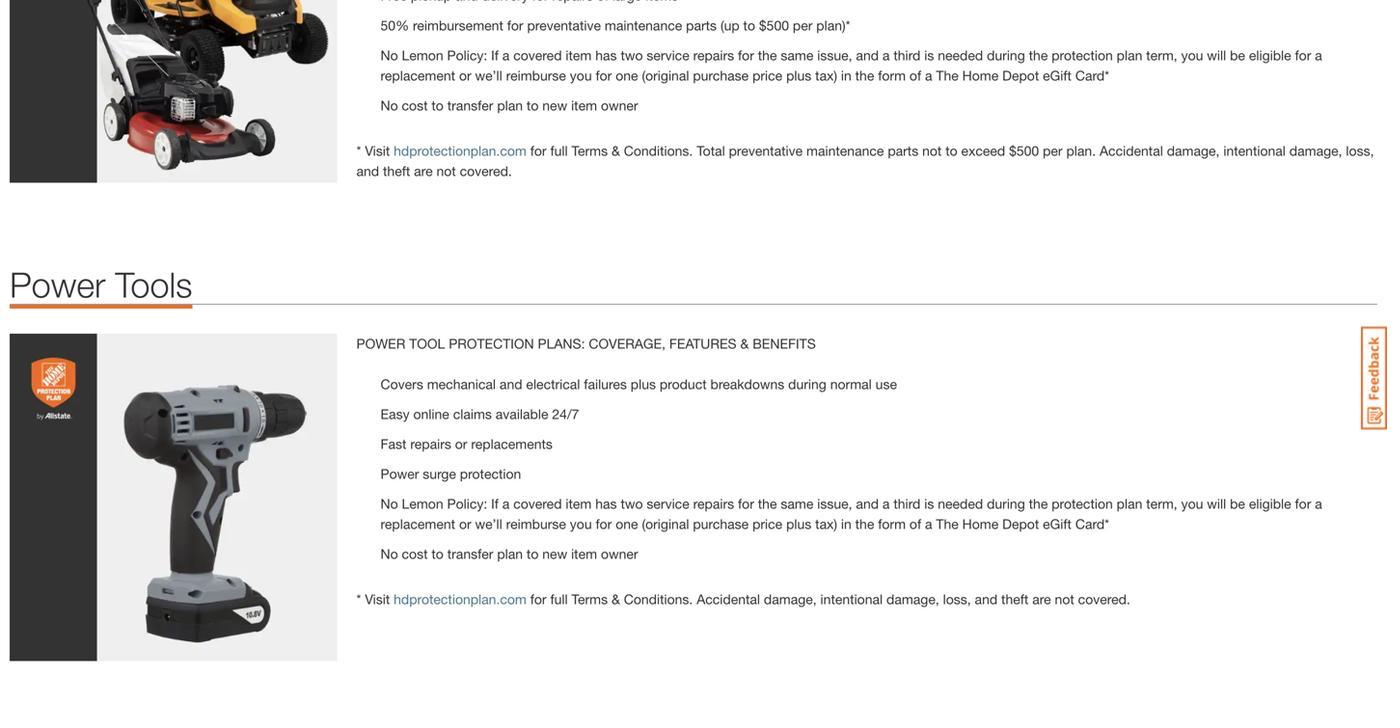 Task type: vqa. For each thing, say whether or not it's contained in the screenshot.
the bottommost No Cost To Transfer Plan To New Item Owner
yes



Task type: locate. For each thing, give the bounding box(es) containing it.
$500 right (up
[[759, 17, 789, 33]]

0 vertical spatial two
[[621, 47, 643, 63]]

cost up * visit hdprotectionplan.com
[[402, 97, 428, 113]]

2 reimburse from the top
[[506, 516, 566, 532]]

if down "reimbursement" at the left of the page
[[491, 47, 499, 63]]

service
[[647, 47, 690, 63], [647, 496, 690, 512]]

claims
[[453, 406, 492, 422]]

0 vertical spatial power
[[10, 264, 106, 305]]

visit
[[365, 143, 390, 159], [365, 591, 390, 607]]

mechanical
[[427, 376, 496, 392]]

covered.
[[460, 163, 512, 179], [1079, 591, 1131, 607]]

2 same from the top
[[781, 496, 814, 512]]

0 vertical spatial covered
[[514, 47, 562, 63]]

0 vertical spatial intentional
[[1224, 143, 1286, 159]]

will
[[1208, 47, 1227, 63], [1208, 496, 1227, 512]]

1 horizontal spatial $500
[[1010, 143, 1040, 159]]

mowers & tractors image
[[10, 0, 337, 183]]

1 vertical spatial form
[[878, 516, 906, 532]]

0 vertical spatial egift
[[1043, 67, 1072, 83]]

visit for * visit hdprotectionplan.com
[[365, 143, 390, 159]]

0 vertical spatial loss,
[[1347, 143, 1375, 159]]

1 horizontal spatial per
[[1043, 143, 1063, 159]]

form
[[878, 67, 906, 83], [878, 516, 906, 532]]

0 vertical spatial transfer
[[448, 97, 494, 113]]

2 visit from the top
[[365, 591, 390, 607]]

1 vertical spatial replacement
[[381, 516, 456, 532]]

1 vertical spatial price
[[753, 516, 783, 532]]

visit for * visit hdprotectionplan.com for full terms & conditions. accidental damage, intentional damage, loss, and theft are not covered.
[[365, 591, 390, 607]]

power tool protection plans: coverage, features & benefits
[[357, 336, 816, 352]]

features
[[670, 336, 737, 352]]

2 vertical spatial repairs
[[693, 496, 735, 512]]

fast repairs or replacements
[[381, 436, 553, 452]]

* visit hdprotectionplan.com
[[357, 143, 527, 159]]

0 vertical spatial hdprotectionplan.com
[[394, 143, 527, 159]]

a
[[503, 47, 510, 63], [883, 47, 890, 63], [1316, 47, 1323, 63], [925, 67, 933, 83], [503, 496, 510, 512], [883, 496, 890, 512], [1316, 496, 1323, 512], [925, 516, 933, 532]]

power
[[10, 264, 106, 305], [381, 466, 419, 482]]

0 horizontal spatial parts
[[686, 17, 717, 33]]

1 no from the top
[[381, 47, 398, 63]]

purchase down (up
[[693, 67, 749, 83]]

0 vertical spatial per
[[793, 17, 813, 33]]

2 terms from the top
[[572, 591, 608, 607]]

1 vertical spatial the
[[936, 516, 959, 532]]

1 horizontal spatial accidental
[[1100, 143, 1164, 159]]

50% reimbursement for preventative maintenance parts (up to $500 per plan)*
[[381, 17, 851, 33]]

needed
[[938, 47, 984, 63], [938, 496, 984, 512]]

0 vertical spatial conditions.
[[624, 143, 693, 159]]

0 vertical spatial or
[[459, 67, 472, 83]]

power down fast
[[381, 466, 419, 482]]

third
[[894, 47, 921, 63], [894, 496, 921, 512]]

0 vertical spatial no lemon policy: if a covered item has two service repairs for the same issue, and a third is needed during the protection plan term, you will be eligible for a replacement or we'll reimburse you for one (original purchase price plus tax) in the form of a the home depot egift card*
[[381, 47, 1323, 83]]

reimburse
[[506, 67, 566, 83], [506, 516, 566, 532]]

1 vertical spatial is
[[925, 496, 935, 512]]

no
[[381, 47, 398, 63], [381, 97, 398, 113], [381, 496, 398, 512], [381, 546, 398, 562]]

2 lemon from the top
[[402, 496, 444, 512]]

item
[[566, 47, 592, 63], [571, 97, 597, 113], [566, 496, 592, 512], [571, 546, 597, 562]]

hdprotectionplan.com for * visit hdprotectionplan.com for full terms & conditions. accidental damage, intentional damage, loss, and theft are not covered.
[[394, 591, 527, 607]]

(up
[[721, 17, 740, 33]]

2 has from the top
[[596, 496, 617, 512]]

you
[[1182, 47, 1204, 63], [570, 67, 592, 83], [1182, 496, 1204, 512], [570, 516, 592, 532]]

theft
[[383, 163, 410, 179], [1002, 591, 1029, 607]]

transfer
[[448, 97, 494, 113], [448, 546, 494, 562]]

0 vertical spatial cost
[[402, 97, 428, 113]]

2 hdprotectionplan.com link from the top
[[394, 591, 527, 607]]

0 vertical spatial card*
[[1076, 67, 1110, 83]]

1 vertical spatial loss,
[[943, 591, 971, 607]]

for
[[507, 17, 524, 33], [738, 47, 755, 63], [1296, 47, 1312, 63], [596, 67, 612, 83], [531, 143, 547, 159], [738, 496, 755, 512], [1296, 496, 1312, 512], [596, 516, 612, 532], [531, 591, 547, 607]]

we'll down "reimbursement" at the left of the page
[[475, 67, 503, 83]]

lemon down surge
[[402, 496, 444, 512]]

is
[[925, 47, 935, 63], [925, 496, 935, 512]]

terms inside for full terms & conditions. total preventative maintenance parts not to exceed $500 per plan. accidental damage, intentional damage, loss, and theft are not covered.
[[572, 143, 608, 159]]

0 vertical spatial if
[[491, 47, 499, 63]]

policy:
[[447, 47, 488, 63], [447, 496, 488, 512]]

1 has from the top
[[596, 47, 617, 63]]

plus
[[787, 67, 812, 83], [631, 376, 656, 392], [787, 516, 812, 532]]

2 issue, from the top
[[818, 496, 853, 512]]

covered
[[514, 47, 562, 63], [514, 496, 562, 512]]

1 issue, from the top
[[818, 47, 853, 63]]

1 vertical spatial maintenance
[[807, 143, 884, 159]]

eligible
[[1250, 47, 1292, 63], [1250, 496, 1292, 512]]

0 vertical spatial maintenance
[[605, 17, 683, 33]]

intentional inside for full terms & conditions. total preventative maintenance parts not to exceed $500 per plan. accidental damage, intentional damage, loss, and theft are not covered.
[[1224, 143, 1286, 159]]

two
[[621, 47, 643, 63], [621, 496, 643, 512]]

2 hdprotectionplan.com from the top
[[394, 591, 527, 607]]

2 transfer from the top
[[448, 546, 494, 562]]

1 vertical spatial conditions.
[[624, 591, 693, 607]]

1 vertical spatial no lemon policy: if a covered item has two service repairs for the same issue, and a third is needed during the protection plan term, you will be eligible for a replacement or we'll reimburse you for one (original purchase price plus tax) in the form of a the home depot egift card*
[[381, 496, 1323, 532]]

1 vertical spatial or
[[455, 436, 468, 452]]

0 vertical spatial price
[[753, 67, 783, 83]]

1 terms from the top
[[572, 143, 608, 159]]

intentional
[[1224, 143, 1286, 159], [821, 591, 883, 607]]

0 vertical spatial lemon
[[402, 47, 444, 63]]

1 vertical spatial hdprotectionplan.com link
[[394, 591, 527, 607]]

1 vertical spatial eligible
[[1250, 496, 1292, 512]]

(original
[[642, 67, 689, 83], [642, 516, 689, 532]]

2 in from the top
[[841, 516, 852, 532]]

parts left (up
[[686, 17, 717, 33]]

0 vertical spatial has
[[596, 47, 617, 63]]

damage,
[[1167, 143, 1220, 159], [1290, 143, 1343, 159], [764, 591, 817, 607], [887, 591, 940, 607]]

1 card* from the top
[[1076, 67, 1110, 83]]

per left plan)*
[[793, 17, 813, 33]]

0 horizontal spatial accidental
[[697, 591, 761, 607]]

*
[[357, 143, 361, 159], [357, 591, 361, 607]]

not
[[923, 143, 942, 159], [437, 163, 456, 179], [1055, 591, 1075, 607]]

of
[[910, 67, 922, 83], [910, 516, 922, 532]]

1 vertical spatial hdprotectionplan.com
[[394, 591, 527, 607]]

1 price from the top
[[753, 67, 783, 83]]

1 conditions. from the top
[[624, 143, 693, 159]]

0 vertical spatial preventative
[[527, 17, 601, 33]]

1 vertical spatial tax)
[[816, 516, 838, 532]]

purchase up * visit hdprotectionplan.com for full terms & conditions. accidental damage, intentional damage, loss, and theft are not covered. at the bottom
[[693, 516, 749, 532]]

1 vertical spatial egift
[[1043, 516, 1072, 532]]

or up "power surge protection"
[[455, 436, 468, 452]]

cost
[[402, 97, 428, 113], [402, 546, 428, 562]]

1 vertical spatial issue,
[[818, 496, 853, 512]]

no lemon policy: if a covered item has two service repairs for the same issue, and a third is needed during the protection plan term, you will be eligible for a replacement or we'll reimburse you for one (original purchase price plus tax) in the form of a the home depot egift card*
[[381, 47, 1323, 83], [381, 496, 1323, 532]]

repairs
[[693, 47, 735, 63], [410, 436, 452, 452], [693, 496, 735, 512]]

policy: down "reimbursement" at the left of the page
[[447, 47, 488, 63]]

2 one from the top
[[616, 516, 638, 532]]

benefits
[[753, 336, 816, 352]]

available
[[496, 406, 549, 422]]

2 owner from the top
[[601, 546, 638, 562]]

price
[[753, 67, 783, 83], [753, 516, 783, 532]]

covered down 50% reimbursement for preventative maintenance parts (up to $500 per plan)*
[[514, 47, 562, 63]]

or down "power surge protection"
[[459, 516, 472, 532]]

parts left exceed
[[888, 143, 919, 159]]

1 vertical spatial (original
[[642, 516, 689, 532]]

during
[[987, 47, 1026, 63], [789, 376, 827, 392], [987, 496, 1026, 512]]

home
[[963, 67, 999, 83], [963, 516, 999, 532]]

parts
[[686, 17, 717, 33], [888, 143, 919, 159]]

1 vertical spatial be
[[1231, 496, 1246, 512]]

0 vertical spatial issue,
[[818, 47, 853, 63]]

1 vertical spatial if
[[491, 496, 499, 512]]

depot
[[1003, 67, 1040, 83], [1003, 516, 1040, 532]]

0 vertical spatial $500
[[759, 17, 789, 33]]

* for * visit hdprotectionplan.com for full terms & conditions. accidental damage, intentional damage, loss, and theft are not covered.
[[357, 591, 361, 607]]

replacement down '50%'
[[381, 67, 456, 83]]

1 vertical spatial full
[[551, 591, 568, 607]]

0 vertical spatial one
[[616, 67, 638, 83]]

1 policy: from the top
[[447, 47, 488, 63]]

maintenance
[[605, 17, 683, 33], [807, 143, 884, 159]]

2 full from the top
[[551, 591, 568, 607]]

card*
[[1076, 67, 1110, 83], [1076, 516, 1110, 532]]

loss, inside for full terms & conditions. total preventative maintenance parts not to exceed $500 per plan. accidental damage, intentional damage, loss, and theft are not covered.
[[1347, 143, 1375, 159]]

0 horizontal spatial loss,
[[943, 591, 971, 607]]

1 vertical spatial reimburse
[[506, 516, 566, 532]]

1 third from the top
[[894, 47, 921, 63]]

0 vertical spatial we'll
[[475, 67, 503, 83]]

1 vertical spatial purchase
[[693, 516, 749, 532]]

0 horizontal spatial not
[[437, 163, 456, 179]]

1 purchase from the top
[[693, 67, 749, 83]]

& inside for full terms & conditions. total preventative maintenance parts not to exceed $500 per plan. accidental damage, intentional damage, loss, and theft are not covered.
[[612, 143, 620, 159]]

1 hdprotectionplan.com link from the top
[[394, 143, 527, 159]]

transfer up * visit hdprotectionplan.com
[[448, 97, 494, 113]]

covered down replacements
[[514, 496, 562, 512]]

2 vertical spatial &
[[612, 591, 620, 607]]

cost down surge
[[402, 546, 428, 562]]

exceed
[[962, 143, 1006, 159]]

1 vertical spatial depot
[[1003, 516, 1040, 532]]

1 vertical spatial covered.
[[1079, 591, 1131, 607]]

per
[[793, 17, 813, 33], [1043, 143, 1063, 159]]

1 vertical spatial we'll
[[475, 516, 503, 532]]

has
[[596, 47, 617, 63], [596, 496, 617, 512]]

protection
[[1052, 47, 1113, 63], [460, 466, 521, 482], [1052, 496, 1113, 512]]

hdprotectionplan.com
[[394, 143, 527, 159], [394, 591, 527, 607]]

1 one from the top
[[616, 67, 638, 83]]

1 if from the top
[[491, 47, 499, 63]]

loss,
[[1347, 143, 1375, 159], [943, 591, 971, 607]]

power
[[357, 336, 406, 352]]

fast
[[381, 436, 407, 452]]

transfer down "power surge protection"
[[448, 546, 494, 562]]

1 vertical spatial visit
[[365, 591, 390, 607]]

1 tax) from the top
[[816, 67, 838, 83]]

1 visit from the top
[[365, 143, 390, 159]]

1 vertical spatial accidental
[[697, 591, 761, 607]]

we'll down "power surge protection"
[[475, 516, 503, 532]]

same
[[781, 47, 814, 63], [781, 496, 814, 512]]

1 we'll from the top
[[475, 67, 503, 83]]

the
[[936, 67, 959, 83], [936, 516, 959, 532]]

if
[[491, 47, 499, 63], [491, 496, 499, 512]]

1 hdprotectionplan.com from the top
[[394, 143, 527, 159]]

1 vertical spatial &
[[741, 336, 749, 352]]

$500 right exceed
[[1010, 143, 1040, 159]]

easy
[[381, 406, 410, 422]]

hdprotectionplan.com link for * visit hdprotectionplan.com for full terms & conditions. accidental damage, intentional damage, loss, and theft are not covered.
[[394, 591, 527, 607]]

full inside for full terms & conditions. total preventative maintenance parts not to exceed $500 per plan. accidental damage, intentional damage, loss, and theft are not covered.
[[551, 143, 568, 159]]

power for power surge protection
[[381, 466, 419, 482]]

1 vertical spatial covered
[[514, 496, 562, 512]]

1 reimburse from the top
[[506, 67, 566, 83]]

1 * from the top
[[357, 143, 361, 159]]

no cost to transfer plan to new item owner
[[381, 97, 638, 113], [381, 546, 638, 562]]

0 vertical spatial during
[[987, 47, 1026, 63]]

1 vertical spatial no cost to transfer plan to new item owner
[[381, 546, 638, 562]]

are inside for full terms & conditions. total preventative maintenance parts not to exceed $500 per plan. accidental damage, intentional damage, loss, and theft are not covered.
[[414, 163, 433, 179]]

preventative
[[527, 17, 601, 33], [729, 143, 803, 159]]

2 new from the top
[[543, 546, 568, 562]]

1 vertical spatial will
[[1208, 496, 1227, 512]]

1 vertical spatial $500
[[1010, 143, 1040, 159]]

1 vertical spatial policy:
[[447, 496, 488, 512]]

and
[[856, 47, 879, 63], [357, 163, 379, 179], [500, 376, 523, 392], [856, 496, 879, 512], [975, 591, 998, 607]]

tool
[[409, 336, 445, 352]]

0 vertical spatial visit
[[365, 143, 390, 159]]

one
[[616, 67, 638, 83], [616, 516, 638, 532]]

accidental
[[1100, 143, 1164, 159], [697, 591, 761, 607]]

0 vertical spatial will
[[1208, 47, 1227, 63]]

reimburse down replacements
[[506, 516, 566, 532]]

0 vertical spatial purchase
[[693, 67, 749, 83]]

0 vertical spatial (original
[[642, 67, 689, 83]]

$500
[[759, 17, 789, 33], [1010, 143, 1040, 159]]

1 full from the top
[[551, 143, 568, 159]]

conditions. inside for full terms & conditions. total preventative maintenance parts not to exceed $500 per plan. accidental damage, intentional damage, loss, and theft are not covered.
[[624, 143, 693, 159]]

full
[[551, 143, 568, 159], [551, 591, 568, 607]]

if down "power surge protection"
[[491, 496, 499, 512]]

0 vertical spatial replacement
[[381, 67, 456, 83]]

in
[[841, 67, 852, 83], [841, 516, 852, 532]]

purchase
[[693, 67, 749, 83], [693, 516, 749, 532]]

are
[[414, 163, 433, 179], [1033, 591, 1052, 607]]

1 horizontal spatial maintenance
[[807, 143, 884, 159]]

replacement down surge
[[381, 516, 456, 532]]

2 form from the top
[[878, 516, 906, 532]]

tax)
[[816, 67, 838, 83], [816, 516, 838, 532]]

parts inside for full terms & conditions. total preventative maintenance parts not to exceed $500 per plan. accidental damage, intentional damage, loss, and theft are not covered.
[[888, 143, 919, 159]]

1 (original from the top
[[642, 67, 689, 83]]

1 vertical spatial protection
[[460, 466, 521, 482]]

1 vertical spatial preventative
[[729, 143, 803, 159]]

0 vertical spatial needed
[[938, 47, 984, 63]]

0 vertical spatial not
[[923, 143, 942, 159]]

0 vertical spatial theft
[[383, 163, 410, 179]]

1 is from the top
[[925, 47, 935, 63]]

$500 inside for full terms & conditions. total preventative maintenance parts not to exceed $500 per plan. accidental damage, intentional damage, loss, and theft are not covered.
[[1010, 143, 1040, 159]]

0 vertical spatial tax)
[[816, 67, 838, 83]]

issue,
[[818, 47, 853, 63], [818, 496, 853, 512]]

2 no from the top
[[381, 97, 398, 113]]

per left 'plan.'
[[1043, 143, 1063, 159]]

owner
[[601, 97, 638, 113], [601, 546, 638, 562]]

0 vertical spatial reimburse
[[506, 67, 566, 83]]

1 eligible from the top
[[1250, 47, 1292, 63]]

for full terms & conditions. total preventative maintenance parts not to exceed $500 per plan. accidental damage, intentional damage, loss, and theft are not covered.
[[357, 143, 1375, 179]]

1 vertical spatial third
[[894, 496, 921, 512]]

1 vertical spatial of
[[910, 516, 922, 532]]

2 the from the top
[[936, 516, 959, 532]]

0 vertical spatial same
[[781, 47, 814, 63]]

1 egift from the top
[[1043, 67, 1072, 83]]

0 vertical spatial protection
[[1052, 47, 1113, 63]]

to
[[744, 17, 756, 33], [432, 97, 444, 113], [527, 97, 539, 113], [946, 143, 958, 159], [432, 546, 444, 562], [527, 546, 539, 562]]

coverage,
[[589, 336, 666, 352]]

term,
[[1147, 47, 1178, 63], [1147, 496, 1178, 512]]

2 we'll from the top
[[475, 516, 503, 532]]

the
[[758, 47, 777, 63], [1029, 47, 1048, 63], [856, 67, 875, 83], [758, 496, 777, 512], [1029, 496, 1048, 512], [856, 516, 875, 532]]

lemon
[[402, 47, 444, 63], [402, 496, 444, 512]]

power left tools
[[10, 264, 106, 305]]

1 no lemon policy: if a covered item has two service repairs for the same issue, and a third is needed during the protection plan term, you will be eligible for a replacement or we'll reimburse you for one (original purchase price plus tax) in the form of a the home depot egift card* from the top
[[381, 47, 1323, 83]]

to inside for full terms & conditions. total preventative maintenance parts not to exceed $500 per plan. accidental damage, intentional damage, loss, and theft are not covered.
[[946, 143, 958, 159]]

1 horizontal spatial preventative
[[729, 143, 803, 159]]

2 (original from the top
[[642, 516, 689, 532]]

1 vertical spatial theft
[[1002, 591, 1029, 607]]

2 vertical spatial protection
[[1052, 496, 1113, 512]]

or
[[459, 67, 472, 83], [455, 436, 468, 452], [459, 516, 472, 532]]

1 horizontal spatial intentional
[[1224, 143, 1286, 159]]

1 vertical spatial new
[[543, 546, 568, 562]]

policy: down "power surge protection"
[[447, 496, 488, 512]]

maintenance inside for full terms & conditions. total preventative maintenance parts not to exceed $500 per plan. accidental damage, intentional damage, loss, and theft are not covered.
[[807, 143, 884, 159]]

we'll
[[475, 67, 503, 83], [475, 516, 503, 532]]

0 vertical spatial repairs
[[693, 47, 735, 63]]

reimburse down 50% reimbursement for preventative maintenance parts (up to $500 per plan)*
[[506, 67, 566, 83]]

1 vertical spatial cost
[[402, 546, 428, 562]]

2 * from the top
[[357, 591, 361, 607]]

1 vertical spatial transfer
[[448, 546, 494, 562]]

or down "reimbursement" at the left of the page
[[459, 67, 472, 83]]

&
[[612, 143, 620, 159], [741, 336, 749, 352], [612, 591, 620, 607]]

lemon down '50%'
[[402, 47, 444, 63]]



Task type: describe. For each thing, give the bounding box(es) containing it.
2 third from the top
[[894, 496, 921, 512]]

2 vertical spatial not
[[1055, 591, 1075, 607]]

tools
[[115, 264, 192, 305]]

1 needed from the top
[[938, 47, 984, 63]]

2 is from the top
[[925, 496, 935, 512]]

hdprotectionplan.com for * visit hdprotectionplan.com
[[394, 143, 527, 159]]

use
[[876, 376, 897, 392]]

1 home from the top
[[963, 67, 999, 83]]

1 of from the top
[[910, 67, 922, 83]]

50%
[[381, 17, 409, 33]]

easy online claims available 24/7
[[381, 406, 579, 422]]

24/7
[[552, 406, 579, 422]]

1 vertical spatial repairs
[[410, 436, 452, 452]]

2 replacement from the top
[[381, 516, 456, 532]]

2 service from the top
[[647, 496, 690, 512]]

2 needed from the top
[[938, 496, 984, 512]]

1 same from the top
[[781, 47, 814, 63]]

2 conditions. from the top
[[624, 591, 693, 607]]

online
[[413, 406, 450, 422]]

accidental inside for full terms & conditions. total preventative maintenance parts not to exceed $500 per plan. accidental damage, intentional damage, loss, and theft are not covered.
[[1100, 143, 1164, 159]]

1 vertical spatial not
[[437, 163, 456, 179]]

2 if from the top
[[491, 496, 499, 512]]

0 vertical spatial parts
[[686, 17, 717, 33]]

per inside for full terms & conditions. total preventative maintenance parts not to exceed $500 per plan. accidental damage, intentional damage, loss, and theft are not covered.
[[1043, 143, 1063, 159]]

0 horizontal spatial $500
[[759, 17, 789, 33]]

1 no cost to transfer plan to new item owner from the top
[[381, 97, 638, 113]]

2 be from the top
[[1231, 496, 1246, 512]]

2 vertical spatial or
[[459, 516, 472, 532]]

1 new from the top
[[543, 97, 568, 113]]

1 cost from the top
[[402, 97, 428, 113]]

1 owner from the top
[[601, 97, 638, 113]]

1 covered from the top
[[514, 47, 562, 63]]

2 of from the top
[[910, 516, 922, 532]]

covered. inside for full terms & conditions. total preventative maintenance parts not to exceed $500 per plan. accidental damage, intentional damage, loss, and theft are not covered.
[[460, 163, 512, 179]]

1 the from the top
[[936, 67, 959, 83]]

product
[[660, 376, 707, 392]]

2 card* from the top
[[1076, 516, 1110, 532]]

1 replacement from the top
[[381, 67, 456, 83]]

1 lemon from the top
[[402, 47, 444, 63]]

4 no from the top
[[381, 546, 398, 562]]

power for power tools
[[10, 264, 106, 305]]

& for benefits
[[741, 336, 749, 352]]

for inside for full terms & conditions. total preventative maintenance parts not to exceed $500 per plan. accidental damage, intentional damage, loss, and theft are not covered.
[[531, 143, 547, 159]]

failures
[[584, 376, 627, 392]]

covers
[[381, 376, 423, 392]]

power surge protection
[[381, 466, 521, 482]]

1 depot from the top
[[1003, 67, 1040, 83]]

* for * visit hdprotectionplan.com
[[357, 143, 361, 159]]

1 horizontal spatial covered.
[[1079, 591, 1131, 607]]

2 no lemon policy: if a covered item has two service repairs for the same issue, and a third is needed during the protection plan term, you will be eligible for a replacement or we'll reimburse you for one (original purchase price plus tax) in the form of a the home depot egift card* from the top
[[381, 496, 1323, 532]]

electrical
[[526, 376, 580, 392]]

3 no from the top
[[381, 496, 398, 512]]

reimbursement
[[413, 17, 504, 33]]

and inside for full terms & conditions. total preventative maintenance parts not to exceed $500 per plan. accidental damage, intentional damage, loss, and theft are not covered.
[[357, 163, 379, 179]]

2 cost from the top
[[402, 546, 428, 562]]

2 no cost to transfer plan to new item owner from the top
[[381, 546, 638, 562]]

2 vertical spatial during
[[987, 496, 1026, 512]]

2 home from the top
[[963, 516, 999, 532]]

plan)*
[[817, 17, 851, 33]]

power tools protection plans image
[[10, 334, 337, 661]]

plan.
[[1067, 143, 1096, 159]]

feedback link image
[[1362, 326, 1388, 430]]

power tools
[[10, 264, 192, 305]]

0 horizontal spatial intentional
[[821, 591, 883, 607]]

1 be from the top
[[1231, 47, 1246, 63]]

1 horizontal spatial are
[[1033, 591, 1052, 607]]

2 will from the top
[[1208, 496, 1227, 512]]

1 two from the top
[[621, 47, 643, 63]]

1 in from the top
[[841, 67, 852, 83]]

covers mechanical and electrical failures plus product breakdowns during normal use
[[381, 376, 897, 392]]

1 term, from the top
[[1147, 47, 1178, 63]]

2 two from the top
[[621, 496, 643, 512]]

theft inside for full terms & conditions. total preventative maintenance parts not to exceed $500 per plan. accidental damage, intentional damage, loss, and theft are not covered.
[[383, 163, 410, 179]]

1 will from the top
[[1208, 47, 1227, 63]]

2 eligible from the top
[[1250, 496, 1292, 512]]

1 vertical spatial plus
[[631, 376, 656, 392]]

2 egift from the top
[[1043, 516, 1072, 532]]

1 vertical spatial during
[[789, 376, 827, 392]]

1 horizontal spatial not
[[923, 143, 942, 159]]

2 term, from the top
[[1147, 496, 1178, 512]]

plans:
[[538, 336, 585, 352]]

2 purchase from the top
[[693, 516, 749, 532]]

* visit hdprotectionplan.com for full terms & conditions. accidental damage, intentional damage, loss, and theft are not covered.
[[357, 591, 1131, 607]]

breakdowns
[[711, 376, 785, 392]]

replacements
[[471, 436, 553, 452]]

0 horizontal spatial maintenance
[[605, 17, 683, 33]]

1 transfer from the top
[[448, 97, 494, 113]]

total
[[697, 143, 725, 159]]

2 price from the top
[[753, 516, 783, 532]]

hdprotectionplan.com link for * visit hdprotectionplan.com
[[394, 143, 527, 159]]

2 policy: from the top
[[447, 496, 488, 512]]

protection
[[449, 336, 534, 352]]

0 vertical spatial plus
[[787, 67, 812, 83]]

preventative inside for full terms & conditions. total preventative maintenance parts not to exceed $500 per plan. accidental damage, intentional damage, loss, and theft are not covered.
[[729, 143, 803, 159]]

2 vertical spatial plus
[[787, 516, 812, 532]]

0 horizontal spatial preventative
[[527, 17, 601, 33]]

2 depot from the top
[[1003, 516, 1040, 532]]

1 service from the top
[[647, 47, 690, 63]]

& for conditions.
[[612, 591, 620, 607]]

normal
[[831, 376, 872, 392]]

2 covered from the top
[[514, 496, 562, 512]]

surge
[[423, 466, 456, 482]]

1 form from the top
[[878, 67, 906, 83]]

2 tax) from the top
[[816, 516, 838, 532]]



